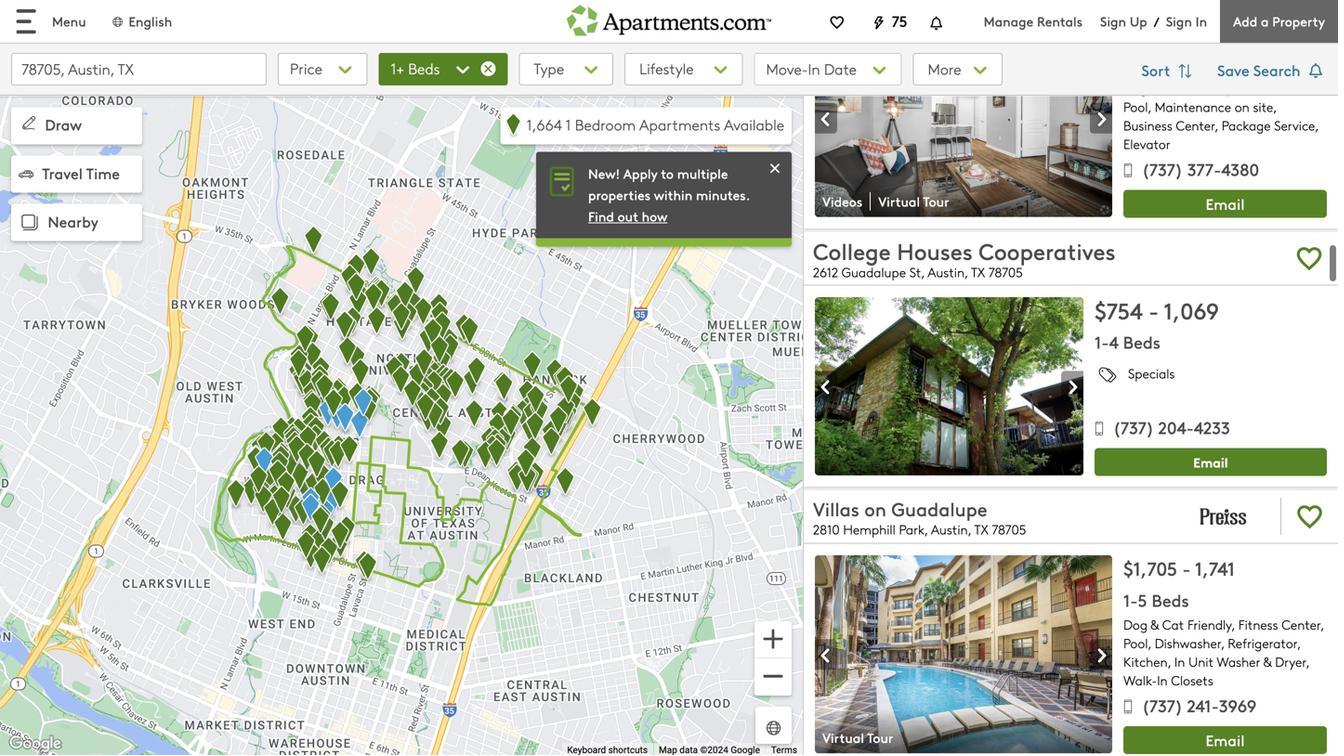Task type: describe. For each thing, give the bounding box(es) containing it.
english link
[[110, 12, 172, 30]]

1 vertical spatial virtual tour link
[[815, 729, 904, 747]]

0 vertical spatial virtual tour
[[878, 192, 949, 210]]

guadalupe inside college houses cooperatives 2612 guadalupe st, austin, tx 78705
[[842, 263, 906, 281]]

(737) for (737) 204-4233
[[1113, 416, 1154, 439]]

out
[[618, 207, 638, 225]]

menu button
[[0, 0, 101, 43]]

find out how link
[[588, 207, 667, 225]]

204-
[[1158, 416, 1194, 439]]

1- for $754
[[1095, 330, 1109, 353]]

property
[[1272, 12, 1325, 30]]

time
[[86, 162, 120, 183]]

business
[[1123, 117, 1172, 134]]

nearby
[[48, 211, 98, 232]]

(737) 241-3969 link
[[1123, 694, 1257, 723]]

friendly inside "$1,705 - 1,741 1-5 beds dog & cat friendly fitness center pool dishwasher refrigerator kitchen in unit washer & dryer walk-in closets"
[[1187, 616, 1232, 634]]

manage
[[984, 12, 1033, 30]]

service
[[1274, 117, 1315, 134]]

move-in date button
[[754, 53, 902, 85]]

5
[[1138, 589, 1147, 612]]

(737) 377-4380 link
[[1123, 157, 1259, 186]]

email for 377-
[[1206, 193, 1245, 214]]

more
[[928, 59, 965, 79]]

1,664
[[526, 114, 562, 135]]

0 vertical spatial virtual
[[878, 192, 920, 210]]

1 vertical spatial virtual tour
[[822, 729, 893, 747]]

dryer
[[1275, 653, 1306, 671]]

2 sign from the left
[[1166, 12, 1192, 30]]

tx for cooperatives
[[971, 263, 985, 281]]

more button
[[913, 53, 1002, 85]]

properties
[[588, 186, 651, 204]]

(737) 241-3969
[[1142, 694, 1257, 717]]

site
[[1253, 98, 1273, 116]]

building photo - villas on guadalupe image
[[815, 556, 1112, 754]]

specials
[[1128, 365, 1175, 382]]

friendly inside dog & cat friendly fitness center pool maintenance on site business center package service elevator
[[1187, 80, 1232, 97]]

4233
[[1194, 416, 1230, 439]]

$1,705 - 1,741 1-5 beds dog & cat friendly fitness center pool dishwasher refrigerator kitchen in unit washer & dryer walk-in closets
[[1123, 556, 1321, 690]]

4380
[[1221, 157, 1259, 181]]

date
[[824, 59, 857, 79]]

fitness inside dog & cat friendly fitness center pool maintenance on site business center package service elevator
[[1238, 80, 1278, 97]]

0 horizontal spatial virtual
[[822, 729, 864, 747]]

1+ beds button
[[379, 53, 508, 85]]

0 vertical spatial center
[[1282, 80, 1321, 97]]

walk-
[[1123, 672, 1157, 690]]

1
[[565, 114, 571, 135]]

hemphill
[[843, 521, 895, 538]]

Location or Point of Interest text field
[[11, 53, 267, 85]]

0 vertical spatial virtual tour link
[[871, 192, 960, 211]]

the preiss company image
[[1180, 494, 1269, 539]]

washer
[[1217, 653, 1260, 671]]

cooperatives
[[979, 235, 1115, 266]]

add
[[1233, 12, 1257, 30]]

english
[[129, 12, 172, 30]]

lifestyle
[[639, 58, 694, 79]]

save
[[1217, 59, 1249, 80]]

dog & cat friendly fitness center pool maintenance on site business center package service elevator
[[1123, 80, 1321, 153]]

find
[[588, 207, 614, 225]]

apply
[[623, 164, 658, 182]]

in down dishwasher
[[1174, 653, 1185, 671]]

1,664 1 bedroom apartments available
[[526, 114, 784, 135]]

apartments
[[639, 114, 720, 135]]

building photo - cameron house image
[[815, 19, 1112, 217]]

map region
[[0, 0, 910, 755]]

beds inside button
[[408, 58, 440, 79]]

to
[[661, 164, 674, 182]]

houses
[[897, 235, 973, 266]]

margin image for nearby
[[17, 210, 43, 236]]

manage rentals sign up / sign in
[[984, 12, 1207, 30]]

up
[[1130, 12, 1147, 30]]

videos link
[[815, 192, 871, 211]]

2612
[[813, 263, 838, 281]]

(737) 204-4233
[[1113, 416, 1230, 439]]

center for 1,741
[[1282, 616, 1321, 634]]

bedroom
[[575, 114, 636, 135]]

st,
[[909, 263, 924, 281]]

nearby link
[[11, 204, 142, 241]]

78705 for guadalupe
[[992, 521, 1026, 538]]

draw button
[[11, 107, 142, 144]]

lifestyle button
[[625, 53, 743, 85]]

kitchen
[[1123, 653, 1168, 671]]

78705 for cooperatives
[[988, 263, 1023, 281]]

1+
[[391, 58, 404, 79]]

refrigerator
[[1228, 635, 1297, 652]]

on inside dog & cat friendly fitness center pool maintenance on site business center package service elevator
[[1235, 98, 1249, 116]]

videos
[[822, 192, 862, 210]]

1- for $1,705
[[1123, 589, 1138, 612]]

travel time button
[[11, 156, 142, 193]]

1 vertical spatial tour
[[867, 729, 893, 747]]

(737) 204-4233 link
[[1095, 416, 1230, 444]]

draw
[[45, 114, 82, 135]]

- for 1,741
[[1182, 556, 1191, 581]]

dog inside "$1,705 - 1,741 1-5 beds dog & cat friendly fitness center pool dishwasher refrigerator kitchen in unit washer & dryer walk-in closets"
[[1123, 616, 1148, 634]]

move-
[[766, 59, 808, 79]]

2 vertical spatial &
[[1264, 653, 1272, 671]]

75
[[892, 10, 907, 31]]

dishwasher
[[1155, 635, 1221, 652]]

a
[[1261, 12, 1269, 30]]



Task type: locate. For each thing, give the bounding box(es) containing it.
apartments.com logo image
[[567, 0, 771, 36]]

beds for $1,705
[[1152, 589, 1189, 612]]

21st street co-op - college houses cooperatives image
[[815, 297, 1083, 476]]

pool
[[1123, 98, 1148, 116], [1123, 635, 1148, 652]]

travel time
[[42, 162, 120, 183]]

2 vertical spatial center
[[1282, 616, 1321, 634]]

new!
[[588, 164, 620, 182]]

1 vertical spatial on
[[864, 496, 886, 522]]

1 vertical spatial (737)
[[1113, 416, 1154, 439]]

(737) 377-4380
[[1142, 157, 1259, 181]]

austin, inside villas on guadalupe 2810 hemphill park, austin, tx 78705
[[931, 521, 971, 538]]

tx
[[971, 263, 985, 281], [974, 521, 988, 538]]

fitness up site
[[1238, 80, 1278, 97]]

save search button
[[1217, 53, 1327, 90]]

sign in link
[[1166, 12, 1207, 30]]

friendly up dishwasher
[[1187, 616, 1232, 634]]

(737) inside (737) 377-4380 link
[[1142, 157, 1183, 181]]

how
[[642, 207, 667, 225]]

austin, for guadalupe
[[931, 521, 971, 538]]

2 fitness from the top
[[1238, 616, 1278, 634]]

(737) down walk-
[[1142, 694, 1183, 717]]

on
[[1235, 98, 1249, 116], [864, 496, 886, 522]]

0 vertical spatial fitness
[[1238, 80, 1278, 97]]

margin image left draw
[[19, 113, 39, 133]]

new! apply to multiple properties within minutes. find out how
[[588, 164, 750, 225]]

add a property link
[[1220, 0, 1338, 43]]

1 vertical spatial virtual
[[822, 729, 864, 747]]

-
[[1149, 295, 1159, 326], [1182, 556, 1191, 581]]

virtual tour up houses
[[878, 192, 949, 210]]

241-
[[1187, 694, 1219, 717]]

1 vertical spatial email
[[1193, 453, 1228, 472]]

1-
[[1095, 330, 1109, 353], [1123, 589, 1138, 612]]

on up package
[[1235, 98, 1249, 116]]

2 vertical spatial email
[[1206, 730, 1245, 751]]

in left date at the top right of the page
[[808, 59, 820, 79]]

college houses cooperatives 2612 guadalupe st, austin, tx 78705
[[813, 235, 1115, 281]]

1 vertical spatial &
[[1151, 616, 1159, 634]]

0 vertical spatial cat
[[1162, 80, 1184, 97]]

tx right park,
[[974, 521, 988, 538]]

closets
[[1171, 672, 1213, 690]]

margin image left travel
[[19, 166, 33, 181]]

sign
[[1100, 12, 1126, 30], [1166, 12, 1192, 30]]

(737) for (737) 377-4380
[[1142, 157, 1183, 181]]

virtual tour link up houses
[[871, 192, 960, 211]]

manage rentals link
[[984, 12, 1100, 30]]

search
[[1253, 59, 1301, 80]]

1 horizontal spatial virtual
[[878, 192, 920, 210]]

virtual tour
[[878, 192, 949, 210], [822, 729, 893, 747]]

villas on guadalupe 2810 hemphill park, austin, tx 78705
[[813, 496, 1026, 538]]

sort button
[[1132, 53, 1206, 90]]

beds inside "$1,705 - 1,741 1-5 beds dog & cat friendly fitness center pool dishwasher refrigerator kitchen in unit washer & dryer walk-in closets"
[[1152, 589, 1189, 612]]

fitness inside "$1,705 - 1,741 1-5 beds dog & cat friendly fitness center pool dishwasher refrigerator kitchen in unit washer & dryer walk-in closets"
[[1238, 616, 1278, 634]]

type button
[[519, 53, 613, 85]]

center down maintenance
[[1176, 117, 1215, 134]]

(737) left the 204-
[[1113, 416, 1154, 439]]

1 vertical spatial friendly
[[1187, 616, 1232, 634]]

austin, right park,
[[931, 521, 971, 538]]

0 horizontal spatial 1-
[[1095, 330, 1109, 353]]

park,
[[899, 521, 928, 538]]

menu
[[52, 12, 86, 30]]

0 vertical spatial tour
[[923, 192, 949, 210]]

0 vertical spatial &
[[1151, 80, 1159, 97]]

center inside "$1,705 - 1,741 1-5 beds dog & cat friendly fitness center pool dishwasher refrigerator kitchen in unit washer & dryer walk-in closets"
[[1282, 616, 1321, 634]]

1 pool from the top
[[1123, 98, 1148, 116]]

margin image left nearby
[[17, 210, 43, 236]]

0 vertical spatial email button
[[1123, 190, 1327, 218]]

dog up business
[[1123, 80, 1148, 97]]

pool up business
[[1123, 98, 1148, 116]]

email button for 377-
[[1123, 190, 1327, 218]]

beds right 4
[[1123, 330, 1161, 353]]

available
[[724, 114, 784, 135]]

0 vertical spatial 1-
[[1095, 330, 1109, 353]]

- left 1,741
[[1182, 556, 1191, 581]]

1 vertical spatial dog
[[1123, 616, 1148, 634]]

(737) inside (737) 204-4233 "link"
[[1113, 416, 1154, 439]]

0 horizontal spatial sign
[[1100, 12, 1126, 30]]

virtual tour right satellite view icon
[[822, 729, 893, 747]]

78705
[[988, 263, 1023, 281], [992, 521, 1026, 538]]

2 vertical spatial beds
[[1152, 589, 1189, 612]]

margin image for travel time
[[19, 166, 33, 181]]

pool up kitchen
[[1123, 635, 1148, 652]]

sign up link
[[1100, 12, 1147, 30]]

margin image inside draw button
[[19, 113, 39, 133]]

1 horizontal spatial on
[[1235, 98, 1249, 116]]

1 vertical spatial 78705
[[992, 521, 1026, 538]]

1 vertical spatial tx
[[974, 521, 988, 538]]

sort
[[1141, 59, 1174, 80]]

2 vertical spatial email button
[[1123, 727, 1327, 755]]

1 vertical spatial pool
[[1123, 635, 1148, 652]]

2810
[[813, 521, 840, 538]]

1 horizontal spatial sign
[[1166, 12, 1192, 30]]

2 cat from the top
[[1162, 616, 1184, 634]]

satellite view image
[[763, 718, 784, 739]]

2 dog from the top
[[1123, 616, 1148, 634]]

0 horizontal spatial -
[[1149, 295, 1159, 326]]

travel
[[42, 162, 83, 183]]

(737) down elevator
[[1142, 157, 1183, 181]]

email button down 4233
[[1095, 449, 1327, 476]]

email down 4380
[[1206, 193, 1245, 214]]

email down 3969
[[1206, 730, 1245, 751]]

2 vertical spatial (737)
[[1142, 694, 1183, 717]]

move-in date
[[766, 59, 857, 79]]

0 vertical spatial tx
[[971, 263, 985, 281]]

email button for 241-
[[1123, 727, 1327, 755]]

0 vertical spatial guadalupe
[[842, 263, 906, 281]]

price button
[[278, 53, 367, 85]]

1 vertical spatial austin,
[[931, 521, 971, 538]]

1+ beds
[[391, 58, 440, 79]]

0 vertical spatial pool
[[1123, 98, 1148, 116]]

email for 241-
[[1206, 730, 1245, 751]]

1 vertical spatial center
[[1176, 117, 1215, 134]]

1- inside "$1,705 - 1,741 1-5 beds dog & cat friendly fitness center pool dishwasher refrigerator kitchen in unit washer & dryer walk-in closets"
[[1123, 589, 1138, 612]]

1,069
[[1164, 295, 1219, 326]]

in inside manage rentals sign up / sign in
[[1196, 12, 1207, 30]]

2 friendly from the top
[[1187, 616, 1232, 634]]

- inside "$1,705 - 1,741 1-5 beds dog & cat friendly fitness center pool dishwasher refrigerator kitchen in unit washer & dryer walk-in closets"
[[1182, 556, 1191, 581]]

beds for $754
[[1123, 330, 1161, 353]]

cat up dishwasher
[[1162, 616, 1184, 634]]

friendly up maintenance
[[1187, 80, 1232, 97]]

1,741
[[1195, 556, 1235, 581]]

villas
[[813, 496, 859, 522]]

0 horizontal spatial on
[[864, 496, 886, 522]]

tx for guadalupe
[[974, 521, 988, 538]]

austin,
[[928, 263, 968, 281], [931, 521, 971, 538]]

in inside button
[[808, 59, 820, 79]]

beds
[[408, 58, 440, 79], [1123, 330, 1161, 353], [1152, 589, 1189, 612]]

& down refrigerator
[[1264, 653, 1272, 671]]

fitness up refrigerator
[[1238, 616, 1278, 634]]

1 vertical spatial email button
[[1095, 449, 1327, 476]]

2 pool from the top
[[1123, 635, 1148, 652]]

1 horizontal spatial tour
[[923, 192, 949, 210]]

1 horizontal spatial 1-
[[1123, 589, 1138, 612]]

1 dog from the top
[[1123, 80, 1148, 97]]

1 fitness from the top
[[1238, 80, 1278, 97]]

margin image
[[19, 113, 39, 133], [19, 166, 33, 181], [17, 210, 43, 236]]

in left add
[[1196, 12, 1207, 30]]

- right $754
[[1149, 295, 1159, 326]]

1- down $1,705
[[1123, 589, 1138, 612]]

beds inside $754 - 1,069 1-4 beds
[[1123, 330, 1161, 353]]

dog down the '5'
[[1123, 616, 1148, 634]]

dog inside dog & cat friendly fitness center pool maintenance on site business center package service elevator
[[1123, 80, 1148, 97]]

0 vertical spatial beds
[[408, 58, 440, 79]]

3969
[[1219, 694, 1257, 717]]

email button
[[1123, 190, 1327, 218], [1095, 449, 1327, 476], [1123, 727, 1327, 755]]

email button for 204-
[[1095, 449, 1327, 476]]

0 vertical spatial austin,
[[928, 263, 968, 281]]

cat inside dog & cat friendly fitness center pool maintenance on site business center package service elevator
[[1162, 80, 1184, 97]]

virtual tour link right satellite view icon
[[815, 729, 904, 747]]

guadalupe
[[842, 263, 906, 281], [891, 496, 987, 522]]

(737)
[[1142, 157, 1183, 181], [1113, 416, 1154, 439], [1142, 694, 1183, 717]]

margin image inside nearby "link"
[[17, 210, 43, 236]]

virtual
[[878, 192, 920, 210], [822, 729, 864, 747]]

(737) for (737) 241-3969
[[1142, 694, 1183, 717]]

78705 inside college houses cooperatives 2612 guadalupe st, austin, tx 78705
[[988, 263, 1023, 281]]

within
[[654, 186, 693, 204]]

in down kitchen
[[1157, 672, 1168, 690]]

center up service
[[1282, 80, 1321, 97]]

0 vertical spatial on
[[1235, 98, 1249, 116]]

unit
[[1189, 653, 1214, 671]]

center up dryer
[[1282, 616, 1321, 634]]

0 vertical spatial margin image
[[19, 113, 39, 133]]

1 vertical spatial 1-
[[1123, 589, 1138, 612]]

1 vertical spatial -
[[1182, 556, 1191, 581]]

cat inside "$1,705 - 1,741 1-5 beds dog & cat friendly fitness center pool dishwasher refrigerator kitchen in unit washer & dryer walk-in closets"
[[1162, 616, 1184, 634]]

cat up maintenance
[[1162, 80, 1184, 97]]

tx inside villas on guadalupe 2810 hemphill park, austin, tx 78705
[[974, 521, 988, 538]]

email button down 4380
[[1123, 190, 1327, 218]]

1 sign from the left
[[1100, 12, 1126, 30]]

tx right st,
[[971, 263, 985, 281]]

minutes.
[[696, 186, 750, 204]]

2 vertical spatial margin image
[[17, 210, 43, 236]]

college
[[813, 235, 891, 266]]

1 friendly from the top
[[1187, 80, 1232, 97]]

$1,705
[[1123, 556, 1177, 581]]

0 vertical spatial email
[[1206, 193, 1245, 214]]

austin, right st,
[[928, 263, 968, 281]]

- for 1,069
[[1149, 295, 1159, 326]]

add a property
[[1233, 12, 1325, 30]]

margin image for draw
[[19, 113, 39, 133]]

1 vertical spatial margin image
[[19, 166, 33, 181]]

1 vertical spatial guadalupe
[[891, 496, 987, 522]]

email
[[1206, 193, 1245, 214], [1193, 453, 1228, 472], [1206, 730, 1245, 751]]

&
[[1151, 80, 1159, 97], [1151, 616, 1159, 634], [1264, 653, 1272, 671]]

- inside $754 - 1,069 1-4 beds
[[1149, 295, 1159, 326]]

beds right 1+
[[408, 58, 440, 79]]

virtual right videos link
[[878, 192, 920, 210]]

4
[[1109, 330, 1118, 353]]

1 vertical spatial fitness
[[1238, 616, 1278, 634]]

$754 - 1,069 1-4 beds
[[1095, 295, 1219, 353]]

1 cat from the top
[[1162, 80, 1184, 97]]

package
[[1222, 117, 1271, 134]]

tour
[[923, 192, 949, 210], [867, 729, 893, 747]]

multiple
[[677, 164, 728, 182]]

377-
[[1187, 157, 1221, 181]]

google image
[[5, 732, 66, 755]]

1- inside $754 - 1,069 1-4 beds
[[1095, 330, 1109, 353]]

training image
[[766, 159, 784, 178]]

austin, for cooperatives
[[928, 263, 968, 281]]

margin image inside the travel time button
[[19, 166, 33, 181]]

0 vertical spatial 78705
[[988, 263, 1023, 281]]

78705 inside villas on guadalupe 2810 hemphill park, austin, tx 78705
[[992, 521, 1026, 538]]

email down 4233
[[1193, 453, 1228, 472]]

pool inside "$1,705 - 1,741 1-5 beds dog & cat friendly fitness center pool dishwasher refrigerator kitchen in unit washer & dryer walk-in closets"
[[1123, 635, 1148, 652]]

email for 204-
[[1193, 453, 1228, 472]]

$754
[[1095, 295, 1143, 326]]

beds right the '5'
[[1152, 589, 1189, 612]]

0 vertical spatial friendly
[[1187, 80, 1232, 97]]

maintenance
[[1155, 98, 1231, 116]]

in
[[1196, 12, 1207, 30], [808, 59, 820, 79], [1174, 653, 1185, 671], [1157, 672, 1168, 690]]

center for cat
[[1176, 117, 1215, 134]]

guadalupe inside villas on guadalupe 2810 hemphill park, austin, tx 78705
[[891, 496, 987, 522]]

0 vertical spatial dog
[[1123, 80, 1148, 97]]

0 vertical spatial -
[[1149, 295, 1159, 326]]

placard image image
[[815, 104, 837, 134], [1090, 104, 1112, 134], [815, 372, 837, 403], [1061, 372, 1083, 403], [815, 640, 837, 671], [1090, 640, 1112, 671]]

(737) inside '(737) 241-3969' "link"
[[1142, 694, 1183, 717]]

pool inside dog & cat friendly fitness center pool maintenance on site business center package service elevator
[[1123, 98, 1148, 116]]

& inside dog & cat friendly fitness center pool maintenance on site business center package service elevator
[[1151, 80, 1159, 97]]

sign right /
[[1166, 12, 1192, 30]]

1 vertical spatial beds
[[1123, 330, 1161, 353]]

price
[[290, 58, 322, 79]]

sign left up
[[1100, 12, 1126, 30]]

0 horizontal spatial tour
[[867, 729, 893, 747]]

type
[[534, 58, 564, 79]]

& up business
[[1151, 80, 1159, 97]]

0 vertical spatial (737)
[[1142, 157, 1183, 181]]

austin, inside college houses cooperatives 2612 guadalupe st, austin, tx 78705
[[928, 263, 968, 281]]

cat
[[1162, 80, 1184, 97], [1162, 616, 1184, 634]]

rentals
[[1037, 12, 1083, 30]]

1 vertical spatial cat
[[1162, 616, 1184, 634]]

email button down 3969
[[1123, 727, 1327, 755]]

tx inside college houses cooperatives 2612 guadalupe st, austin, tx 78705
[[971, 263, 985, 281]]

on inside villas on guadalupe 2810 hemphill park, austin, tx 78705
[[864, 496, 886, 522]]

1- down $754
[[1095, 330, 1109, 353]]

& up dishwasher
[[1151, 616, 1159, 634]]

virtual right satellite view icon
[[822, 729, 864, 747]]

on right villas
[[864, 496, 886, 522]]

1 horizontal spatial -
[[1182, 556, 1191, 581]]



Task type: vqa. For each thing, say whether or not it's contained in the screenshot.
377-
yes



